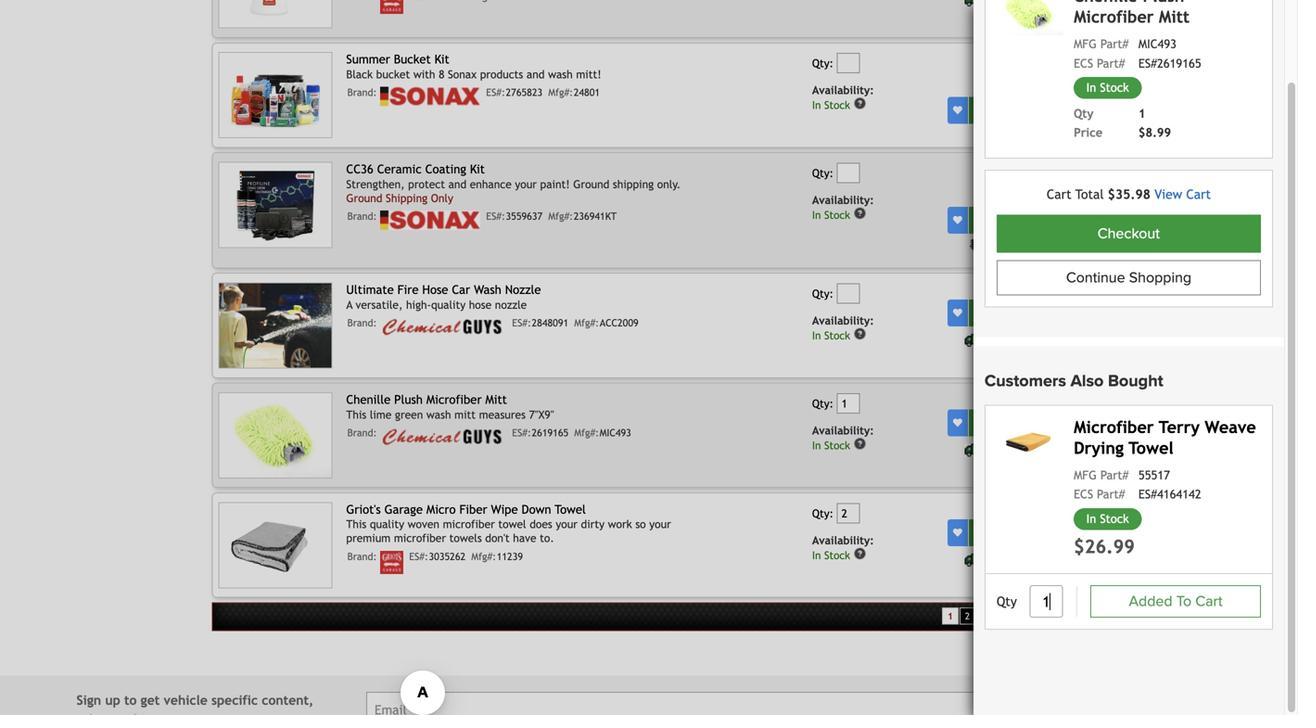 Task type: vqa. For each thing, say whether or not it's contained in the screenshot.
Live
no



Task type: describe. For each thing, give the bounding box(es) containing it.
dirty
[[581, 518, 605, 531]]

towel inside microfiber terry weave drying towel
[[1129, 438, 1174, 458]]

sonax - corporate logo image for kit
[[380, 87, 481, 106]]

1 add to cart button from the top
[[969, 97, 1062, 124]]

sale
[[1035, 159, 1060, 172]]

microfiber for chenille plush microfiber mitt
[[1074, 7, 1155, 26]]

mfg#: for $19.99
[[575, 317, 599, 329]]

chenille plush microfiber mitt this lime green wash mitt measures 7"x9"
[[346, 392, 554, 421]]

free for $8.99
[[990, 442, 1012, 455]]

add to wish list image for ultimate fire hose car wash nozzle
[[953, 309, 963, 318]]

5 availability: from the top
[[812, 534, 874, 547]]

in for chenille plush microfiber mitt
[[812, 439, 821, 452]]

brand: for $19.99
[[347, 317, 377, 329]]

add to cart for chenille plush microfiber mitt
[[982, 415, 1050, 431]]

towel inside griot's garage micro fiber wipe down towel this quality woven microfiber towel does your dirty work so your premium microfiber towels don't have to.
[[555, 502, 586, 517]]

chenille for chenille plush microfiber mitt this lime green wash mitt measures 7"x9"
[[346, 392, 391, 407]]

in for griot's garage micro fiber wipe down towel
[[812, 549, 821, 562]]

shipping up 'customers'
[[1016, 333, 1057, 346]]

microfiber terry weave drying towel
[[1074, 417, 1257, 458]]

summer bucket kit link
[[346, 52, 450, 66]]

weave
[[1205, 417, 1257, 437]]

sales,
[[77, 712, 111, 715]]

chemical guys - corporate logo image for $19.99
[[380, 317, 507, 338]]

free shipping image up 'customers'
[[965, 334, 987, 347]]

es#2848091 - acc2009 - ultimate fire hose car wash nozzle - a versatile, high-quality hose nozzle - chemical guys - audi bmw volkswagen mercedes benz mini porsche image
[[218, 282, 333, 369]]

free shipping image left free shipping
[[970, 238, 991, 251]]

with
[[414, 68, 435, 81]]

does
[[530, 518, 553, 531]]

black
[[346, 68, 373, 81]]

part# inside mic493 ecs part#
[[1098, 56, 1126, 70]]

availability: for $8.99
[[812, 424, 874, 437]]

customers
[[985, 371, 1067, 391]]

1 vertical spatial microfiber
[[394, 532, 446, 545]]

to
[[1177, 593, 1192, 611]]

brand: for on sale
[[347, 210, 377, 222]]

wash inside the chenille plush microfiber mitt this lime green wash mitt measures 7"x9"
[[427, 408, 451, 421]]

es#4164142
[[1139, 488, 1202, 502]]

to for griot's garage micro fiber wipe down towel's "add to cart" button
[[1009, 525, 1021, 541]]

free shipping image
[[965, 444, 987, 457]]

chenille plush microfiber mitt
[[1074, 0, 1190, 26]]

question sign image
[[854, 547, 867, 560]]

don't
[[485, 532, 510, 545]]

and up 'customers'
[[1035, 347, 1050, 358]]

es#3673246 - 51140 - foaming sprayer - griot's garage - easily lay down a sea of cleaning foam and rinse your vehicle for a safe and thorough wash in a lot less time and with a lot less - griot's - audi bmw volkswagen mercedes benz mini porsche image
[[218, 0, 333, 28]]

added to cart
[[1129, 593, 1223, 611]]

mfg part# for 55517 ecs part#
[[1074, 468, 1129, 482]]

2 griot's - corporate logo image from the top
[[380, 551, 404, 574]]

236941kt
[[574, 210, 617, 222]]

griot's garage micro fiber wipe down towel link
[[346, 502, 586, 517]]

$19.99
[[1012, 279, 1059, 296]]

summer
[[346, 52, 390, 66]]

sonax - corporate logo image for coating
[[380, 210, 481, 230]]

mic493 inside mic493 ecs part#
[[1139, 37, 1177, 51]]

chenille for chenille plush microfiber mitt
[[1074, 0, 1138, 6]]

es#2619165 - mic493 - chenille plush microfiber mitt - this lime green wash mitt measures 7"x9" - chemical guys - audi bmw volkswagen mercedes benz mini porsche image
[[218, 392, 333, 479]]

only.
[[657, 178, 681, 191]]

2619165
[[532, 427, 569, 439]]

shipping right free shipping image
[[1016, 442, 1057, 455]]

lime
[[370, 408, 392, 421]]

mfg part# for mic493 ecs part#
[[1074, 37, 1129, 51]]

garage
[[385, 502, 423, 517]]

wash inside summer bucket kit black bucket with 8 sonax products and wash mitt!
[[548, 68, 573, 81]]

griot's
[[346, 502, 381, 517]]

continue
[[1067, 269, 1126, 287]]

2 add to cart from the top
[[982, 213, 1050, 228]]

2 link
[[960, 608, 976, 625]]

ultimate
[[346, 282, 394, 297]]

es#: 3559637 mfg#: 236941kt
[[486, 210, 617, 222]]

sonax
[[448, 68, 477, 81]]

and inside summer bucket kit black bucket with 8 sonax products and wash mitt!
[[527, 68, 545, 81]]

7"x9"
[[529, 408, 554, 421]]

microfiber for chenille plush microfiber mitt this lime green wash mitt measures 7"x9"
[[427, 392, 482, 407]]

hose
[[422, 282, 448, 297]]

cart for first "add to cart" button from the top
[[1025, 103, 1050, 118]]

3559637
[[506, 210, 543, 222]]

es#: for $8.99
[[512, 427, 531, 439]]

have
[[513, 532, 537, 545]]

paint!
[[540, 178, 570, 191]]

4 orders from the top
[[991, 567, 1016, 577]]

added to cart button
[[1091, 585, 1262, 618]]

to for 2nd "add to cart" button
[[1009, 213, 1021, 228]]

es#: left 3035262
[[409, 551, 428, 562]]

terry
[[1159, 417, 1200, 437]]

green
[[395, 408, 423, 421]]

ceramic
[[377, 162, 422, 176]]

free shipping on orders $49 and up for $8.99
[[978, 442, 1062, 467]]

and inside 'cc36 ceramic coating kit strengthen, protect and enhance your paint! ground shipping only. ground shipping only'
[[449, 178, 467, 191]]

add for griot's garage micro fiber wipe down towel
[[982, 525, 1006, 541]]

2 on from the top
[[978, 347, 988, 358]]

to for "add to cart" button related to ultimate fire hose car wash nozzle
[[1009, 305, 1021, 321]]

mitt!
[[576, 68, 602, 81]]

stock for griot's garage micro fiber wipe down towel
[[825, 549, 851, 562]]

chenille plush microfiber mitt link
[[346, 392, 507, 407]]

this inside griot's garage micro fiber wipe down towel this quality woven microfiber towel does your dirty work so your premium microfiber towels don't have to.
[[346, 518, 367, 531]]

up up the 'customers also bought' on the bottom right
[[1052, 347, 1062, 358]]

55517 ecs part#
[[1074, 468, 1171, 502]]

kit inside 'cc36 ceramic coating kit strengthen, protect and enhance your paint! ground shipping only. ground shipping only'
[[470, 162, 485, 176]]

2
[[966, 611, 970, 621]]

add to wish list image for griot's garage micro fiber wipe down towel
[[953, 528, 963, 537]]

ecs for 55517 ecs part#
[[1074, 488, 1094, 502]]

1 availability: in stock from the top
[[812, 84, 874, 112]]

cart for added to cart button
[[1196, 593, 1223, 611]]

3 on from the top
[[978, 457, 988, 467]]

$26.99 dialog
[[0, 0, 1299, 715]]

0 horizontal spatial ground
[[346, 191, 383, 204]]

fire
[[398, 282, 419, 297]]

5 availability: in stock from the top
[[812, 534, 874, 562]]

fiber
[[460, 502, 488, 517]]

1 qty: from the top
[[812, 57, 834, 70]]

added
[[1129, 593, 1173, 611]]

stock for chenille plush microfiber mitt
[[825, 439, 851, 452]]

es#: 2765823 mfg#: 24801
[[486, 87, 600, 98]]

shipping
[[613, 178, 654, 191]]

also
[[1071, 371, 1104, 391]]

availability: in stock for $19.99
[[812, 314, 874, 342]]

11239
[[497, 551, 523, 562]]

hose
[[469, 298, 492, 311]]

1 horizontal spatial your
[[556, 518, 578, 531]]

1 add to cart from the top
[[982, 103, 1050, 118]]

availability: for on sale
[[812, 193, 874, 206]]

mitt for chenille plush microfiber mitt
[[1160, 7, 1190, 26]]

acc2009
[[600, 317, 639, 329]]

plush for chenille plush microfiber mitt
[[1143, 0, 1185, 6]]

free shipping image up 2
[[965, 554, 987, 567]]

kit inside summer bucket kit black bucket with 8 sonax products and wash mitt!
[[435, 52, 450, 66]]

8
[[439, 68, 445, 81]]

3 link
[[977, 608, 993, 625]]

es#: down products
[[486, 87, 505, 98]]

add to wish list image for "add to cart" button related to chenille plush microfiber mitt
[[953, 418, 963, 428]]

premium
[[346, 532, 391, 545]]

and left chenille plush microfiber mitt
[[1035, 7, 1050, 17]]

view
[[1155, 187, 1183, 202]]

cart for "add to cart" button related to ultimate fire hose car wash nozzle
[[1025, 305, 1050, 321]]

next
[[1020, 611, 1039, 621]]

up left chenille plush microfiber mitt
[[1052, 7, 1062, 17]]

only
[[431, 191, 454, 204]]

in stock for es#4164142
[[1087, 512, 1130, 526]]

$75.99
[[1012, 186, 1059, 203]]

mfg for mic493 ecs part#
[[1074, 37, 1097, 51]]

es#2765823 - 24801 - summer bucket kit - black bucket with 8 sonax products and wash mitt! - sonax - audi bmw volkswagen mercedes benz mini porsche image
[[218, 52, 333, 138]]

down
[[522, 502, 551, 517]]

griot's garage micro fiber wipe down towel this quality woven microfiber towel does your dirty work so your premium microfiber towels don't have to.
[[346, 502, 671, 545]]

next page link
[[1015, 608, 1067, 625]]

in for cc36 ceramic coating kit
[[812, 209, 821, 221]]

mfg#: down don't
[[472, 551, 496, 562]]

shipping inside 'cc36 ceramic coating kit strengthen, protect and enhance your paint! ground shipping only. ground shipping only'
[[386, 191, 428, 204]]

3
[[982, 611, 987, 621]]

vehicle
[[164, 693, 208, 708]]

part# inside 55517 ecs part#
[[1098, 488, 1126, 502]]

availability: for $19.99
[[812, 314, 874, 327]]

summer bucket kit black bucket with 8 sonax products and wash mitt!
[[346, 52, 602, 81]]

price
[[1074, 126, 1103, 140]]

2 add from the top
[[982, 213, 1006, 228]]

quality inside ultimate fire hose car wash nozzle a versatile, high-quality hose nozzle
[[431, 298, 466, 311]]

1 griot's - corporate logo image from the top
[[380, 0, 404, 14]]

cc36 ceramic coating kit strengthen, protect and enhance your paint! ground shipping only. ground shipping only
[[346, 162, 681, 204]]

es#3035262 - 11239 - griot's garage micro fiber wipe down towel - this quality woven microfiber towel does your dirty work so your premium microfiber towels don't have to. - griot's - audi bmw volkswagen mercedes benz mini porsche image
[[218, 502, 333, 588]]

get
[[141, 693, 160, 708]]

2765823
[[506, 87, 543, 98]]

free shipping image left chenille plush microfiber mitt image
[[965, 0, 987, 7]]

micro
[[427, 502, 456, 517]]



Task type: locate. For each thing, give the bounding box(es) containing it.
ecs for mic493 ecs part#
[[1074, 56, 1094, 70]]

2 mfg from the top
[[1074, 468, 1097, 482]]

24801
[[574, 87, 600, 98]]

0 vertical spatial quality
[[431, 298, 466, 311]]

microfiber
[[1074, 7, 1155, 26], [427, 392, 482, 407], [1074, 417, 1155, 437]]

1 on orders $49 and up from the top
[[978, 7, 1062, 17]]

1 vertical spatial on orders $49 and up
[[978, 567, 1062, 577]]

griot's - corporate logo image down the premium
[[380, 551, 404, 574]]

page
[[1042, 611, 1062, 621]]

4 question sign image from the top
[[854, 437, 867, 450]]

customers also bought
[[985, 371, 1164, 391]]

1 price
[[1074, 106, 1146, 140]]

1 chemical guys - corporate logo image from the top
[[380, 317, 507, 338]]

1 left 2
[[948, 611, 953, 621]]

1 vertical spatial towel
[[555, 502, 586, 517]]

mfg
[[1074, 37, 1097, 51], [1074, 468, 1097, 482]]

sign up to get vehicle specific content, sales, and more.
[[77, 693, 314, 715]]

qty: for $8.99
[[812, 397, 834, 410]]

up inside sign up to get vehicle specific content, sales, and more.
[[105, 693, 120, 708]]

plush up es#2619165
[[1143, 0, 1185, 6]]

1 add to wish list image from the top
[[953, 106, 963, 115]]

4 qty: from the top
[[812, 397, 834, 410]]

in stock up $26.99
[[1087, 512, 1130, 526]]

cart left $26.99
[[1025, 525, 1050, 541]]

to down the $19.99
[[1009, 305, 1021, 321]]

your right so
[[650, 518, 671, 531]]

3035262
[[429, 551, 466, 562]]

mfg#: left the 24801 in the left top of the page
[[549, 87, 573, 98]]

None text field
[[837, 53, 861, 73], [837, 163, 861, 183], [837, 393, 861, 414], [837, 53, 861, 73], [837, 163, 861, 183], [837, 393, 861, 414]]

0 horizontal spatial plush
[[394, 392, 423, 407]]

2 mfg part# from the top
[[1074, 468, 1129, 482]]

0 horizontal spatial your
[[515, 178, 537, 191]]

1 vertical spatial this
[[346, 518, 367, 531]]

availability: in stock for $8.99
[[812, 424, 874, 452]]

versatile,
[[356, 298, 403, 311]]

1 horizontal spatial $8.99
[[1139, 126, 1172, 140]]

0 horizontal spatial wash
[[427, 408, 451, 421]]

continue shopping button
[[997, 260, 1262, 295]]

0 horizontal spatial quality
[[370, 518, 404, 531]]

add for chenille plush microfiber mitt
[[982, 415, 1006, 431]]

es#: left 3559637
[[486, 210, 505, 222]]

1 ecs from the top
[[1074, 56, 1094, 70]]

add to cart button down the $19.99
[[969, 300, 1062, 327]]

qty: for $19.99
[[812, 287, 834, 300]]

add to cart button up free shipping
[[969, 207, 1062, 234]]

5 add to cart from the top
[[982, 525, 1050, 541]]

0 vertical spatial mfg part#
[[1074, 37, 1129, 51]]

mitt
[[1160, 7, 1190, 26], [486, 392, 507, 407]]

add to cart button up next at the bottom right
[[969, 519, 1062, 546]]

5 qty: from the top
[[812, 507, 834, 520]]

qty right 3 "link"
[[997, 594, 1018, 609]]

add to cart button for chenille plush microfiber mitt
[[969, 410, 1062, 436]]

drying
[[1074, 438, 1124, 458]]

bucket
[[394, 52, 431, 66]]

1 in stock from the top
[[1087, 81, 1130, 95]]

work
[[608, 518, 632, 531]]

5 add to cart button from the top
[[969, 519, 1062, 546]]

0 vertical spatial kit
[[435, 52, 450, 66]]

question sign image for $19.99
[[854, 327, 867, 340]]

car
[[452, 282, 470, 297]]

4 availability: from the top
[[812, 424, 874, 437]]

mfg#: for on sale
[[549, 210, 573, 222]]

1 vertical spatial griot's - corporate logo image
[[380, 551, 404, 574]]

3 orders from the top
[[991, 457, 1016, 467]]

chenille inside chenille plush microfiber mitt
[[1074, 0, 1138, 6]]

on left chenille plush microfiber mitt image
[[978, 7, 988, 17]]

0 vertical spatial sonax - corporate logo image
[[380, 87, 481, 106]]

quality down 'garage'
[[370, 518, 404, 531]]

mic493 up es#2619165
[[1139, 37, 1177, 51]]

microfiber up mic493 ecs part#
[[1074, 7, 1155, 26]]

1 vertical spatial mitt
[[486, 392, 507, 407]]

chemical guys - corporate logo image down the chenille plush microfiber mitt this lime green wash mitt measures 7"x9" at the bottom of the page
[[380, 427, 507, 447]]

1 add from the top
[[982, 103, 1006, 118]]

stock for ultimate fire hose car wash nozzle
[[825, 329, 851, 342]]

cc36
[[346, 162, 374, 176]]

2 vertical spatial free
[[990, 442, 1012, 455]]

cart total $35.98 view cart
[[1047, 187, 1212, 202]]

1 add to wish list image from the top
[[953, 216, 963, 225]]

0 horizontal spatial chenille
[[346, 392, 391, 407]]

2 sonax - corporate logo image from the top
[[380, 210, 481, 230]]

add to cart up next at the bottom right
[[982, 525, 1050, 541]]

ecs inside 55517 ecs part#
[[1074, 488, 1094, 502]]

mfg down chenille plush microfiber mitt
[[1074, 37, 1097, 51]]

5 brand: from the top
[[347, 551, 377, 562]]

1 free shipping on orders $49 and up from the top
[[978, 333, 1062, 358]]

your left paint!
[[515, 178, 537, 191]]

your inside 'cc36 ceramic coating kit strengthen, protect and enhance your paint! ground shipping only. ground shipping only'
[[515, 178, 537, 191]]

es#2619165
[[1139, 56, 1202, 70]]

1 vertical spatial mfg part#
[[1074, 468, 1129, 482]]

plush
[[1143, 0, 1185, 6], [394, 392, 423, 407]]

0 horizontal spatial kit
[[435, 52, 450, 66]]

mfg part# down drying
[[1074, 468, 1129, 482]]

kit up enhance
[[470, 162, 485, 176]]

to up free shipping
[[1009, 213, 1021, 228]]

chenille inside the chenille plush microfiber mitt this lime green wash mitt measures 7"x9"
[[346, 392, 391, 407]]

to for first "add to cart" button from the top
[[1009, 103, 1021, 118]]

0 vertical spatial chenille
[[1074, 0, 1138, 6]]

1
[[1139, 106, 1146, 120], [948, 611, 953, 621]]

free for $19.99
[[990, 333, 1012, 346]]

ground
[[574, 178, 610, 191], [346, 191, 383, 204]]

mfg down drying
[[1074, 468, 1097, 482]]

1 vertical spatial chenille
[[346, 392, 391, 407]]

on
[[978, 7, 988, 17], [978, 347, 988, 358], [978, 457, 988, 467], [978, 567, 988, 577]]

add to cart down 'customers'
[[982, 415, 1050, 431]]

es#: down measures
[[512, 427, 531, 439]]

0 vertical spatial mfg
[[1074, 37, 1097, 51]]

on down free shipping image
[[978, 457, 988, 467]]

plush inside the chenille plush microfiber mitt this lime green wash mitt measures 7"x9"
[[394, 392, 423, 407]]

1 horizontal spatial 1
[[1139, 106, 1146, 120]]

plush inside chenille plush microfiber mitt
[[1143, 0, 1185, 6]]

0 horizontal spatial qty
[[997, 594, 1018, 609]]

cart down 'customers'
[[1025, 415, 1050, 431]]

in for ultimate fire hose car wash nozzle
[[812, 329, 821, 342]]

0 vertical spatial $8.99
[[1139, 126, 1172, 140]]

quality inside griot's garage micro fiber wipe down towel this quality woven microfiber towel does your dirty work so your premium microfiber towels don't have to.
[[370, 518, 404, 531]]

$49
[[1019, 7, 1033, 17], [1019, 347, 1033, 358], [1019, 457, 1033, 467], [1019, 567, 1033, 577]]

shipping down protect
[[386, 191, 428, 204]]

2 add to wish list image from the top
[[953, 418, 963, 428]]

cart down the $19.99
[[1025, 305, 1050, 321]]

specific
[[211, 693, 258, 708]]

2 availability: in stock from the top
[[812, 193, 874, 221]]

checkout link
[[997, 215, 1262, 253]]

total
[[1076, 187, 1104, 202]]

mfg#: left acc2009
[[575, 317, 599, 329]]

4 add to cart from the top
[[982, 415, 1050, 431]]

1 sonax - corporate logo image from the top
[[380, 87, 481, 106]]

stock
[[1101, 81, 1130, 95], [825, 99, 851, 112], [825, 209, 851, 221], [825, 329, 851, 342], [825, 439, 851, 452], [1101, 512, 1130, 526], [825, 549, 851, 562]]

microfiber terry weave drying towel image
[[997, 417, 1063, 466]]

on up the '3'
[[978, 567, 988, 577]]

1 mfg part# from the top
[[1074, 37, 1129, 51]]

quality down ultimate fire hose car wash nozzle link
[[431, 298, 466, 311]]

microfiber inside the chenille plush microfiber mitt this lime green wash mitt measures 7"x9"
[[427, 392, 482, 407]]

0 horizontal spatial towel
[[555, 502, 586, 517]]

free up the $19.99
[[995, 241, 1017, 254]]

1 question sign image from the top
[[854, 97, 867, 110]]

es#: for on sale
[[486, 210, 505, 222]]

brand: down strengthen,
[[347, 210, 377, 222]]

to
[[1009, 103, 1021, 118], [1009, 213, 1021, 228], [1009, 305, 1021, 321], [1009, 415, 1021, 431], [1009, 525, 1021, 541], [124, 693, 137, 708]]

up up 'page'
[[1052, 567, 1062, 577]]

3 availability: in stock from the top
[[812, 314, 874, 342]]

0 vertical spatial chemical guys - corporate logo image
[[380, 317, 507, 338]]

$35.98
[[1108, 187, 1151, 202]]

mitt for chenille plush microfiber mitt this lime green wash mitt measures 7"x9"
[[486, 392, 507, 407]]

add to wish list image
[[953, 106, 963, 115], [953, 309, 963, 318], [953, 528, 963, 537]]

to down 'customers'
[[1009, 415, 1021, 431]]

0 vertical spatial plush
[[1143, 0, 1185, 6]]

measures
[[479, 408, 526, 421]]

0 horizontal spatial mitt
[[486, 392, 507, 407]]

Email email field
[[366, 692, 1130, 715]]

1 orders from the top
[[991, 7, 1016, 17]]

ecs down drying
[[1074, 488, 1094, 502]]

add to cart button for ultimate fire hose car wash nozzle
[[969, 300, 1062, 327]]

1 horizontal spatial qty
[[1074, 106, 1094, 120]]

wash
[[548, 68, 573, 81], [427, 408, 451, 421]]

chenille plush microfiber mitt image
[[997, 0, 1063, 35]]

free shipping on orders $49 and up down 'customers'
[[978, 442, 1062, 467]]

add to cart button down 'customers'
[[969, 410, 1062, 436]]

2 availability: from the top
[[812, 193, 874, 206]]

2 free shipping on orders $49 and up from the top
[[978, 442, 1062, 467]]

shipping up the $19.99
[[1020, 241, 1062, 254]]

$8.99 up microfiber terry weave drying towel 'image'
[[1020, 389, 1059, 406]]

1 horizontal spatial plush
[[1143, 0, 1185, 6]]

mfg for 55517 ecs part#
[[1074, 468, 1097, 482]]

and up "next page" at bottom
[[1035, 567, 1050, 577]]

sonax - corporate logo image down only
[[380, 210, 481, 230]]

chemical guys - corporate logo image down ultimate fire hose car wash nozzle a versatile, high-quality hose nozzle
[[380, 317, 507, 338]]

2 on orders $49 and up from the top
[[978, 567, 1062, 577]]

0 vertical spatial 1
[[1139, 106, 1146, 120]]

this down griot's at the bottom left of page
[[346, 518, 367, 531]]

0 vertical spatial add to wish list image
[[953, 106, 963, 115]]

es#3559637 - 236941kt - cc36 ceramic coating kit - strengthen, protect and enhance your paint! ground shipping only. - sonax - audi bmw volkswagen mercedes benz mini porsche image
[[218, 162, 333, 248]]

1 vertical spatial kit
[[470, 162, 485, 176]]

es#: 3035262 mfg#: 11239
[[409, 551, 523, 562]]

2848091
[[532, 317, 569, 329]]

add to cart button up on at the right top
[[969, 97, 1062, 124]]

mitt up es#2619165
[[1160, 7, 1190, 26]]

free shipping
[[995, 241, 1062, 254]]

0 vertical spatial on orders $49 and up
[[978, 7, 1062, 17]]

1 horizontal spatial kit
[[470, 162, 485, 176]]

cart left "total"
[[1047, 187, 1072, 202]]

ecs
[[1074, 56, 1094, 70], [1074, 488, 1094, 502]]

cart for 2nd "add to cart" button
[[1025, 213, 1050, 228]]

0 vertical spatial ground
[[574, 178, 610, 191]]

0 vertical spatial free shipping on orders $49 and up
[[978, 333, 1062, 358]]

mitt
[[455, 408, 476, 421]]

0 vertical spatial griot's - corporate logo image
[[380, 0, 404, 14]]

more.
[[141, 712, 177, 715]]

microfiber up drying
[[1074, 417, 1155, 437]]

0 vertical spatial ecs
[[1074, 56, 1094, 70]]

free shipping on orders $49 and up for $19.99
[[978, 333, 1062, 358]]

2 in stock from the top
[[1087, 512, 1130, 526]]

high-
[[406, 298, 431, 311]]

and inside sign up to get vehicle specific content, sales, and more.
[[115, 712, 137, 715]]

1 vertical spatial microfiber
[[427, 392, 482, 407]]

towel
[[1129, 438, 1174, 458], [555, 502, 586, 517]]

1 vertical spatial mfg
[[1074, 468, 1097, 482]]

sonax - corporate logo image
[[380, 87, 481, 106], [380, 210, 481, 230]]

1 vertical spatial qty
[[997, 594, 1018, 609]]

kit
[[435, 52, 450, 66], [470, 162, 485, 176]]

1 horizontal spatial wash
[[548, 68, 573, 81]]

mfg part# down chenille plush microfiber mitt
[[1074, 37, 1129, 51]]

on orders $49 and up
[[978, 7, 1062, 17], [978, 567, 1062, 577]]

towels
[[450, 532, 482, 545]]

your
[[515, 178, 537, 191], [556, 518, 578, 531], [650, 518, 671, 531]]

chenille
[[1074, 0, 1138, 6], [346, 392, 391, 407]]

a
[[346, 298, 353, 311]]

mic493
[[1139, 37, 1177, 51], [600, 427, 632, 439]]

5 add from the top
[[982, 525, 1006, 541]]

stock for summer bucket kit
[[825, 99, 851, 112]]

on
[[1016, 159, 1032, 172]]

3 availability: from the top
[[812, 314, 874, 327]]

to up on at the right top
[[1009, 103, 1021, 118]]

and left drying
[[1035, 457, 1050, 467]]

to up next at the bottom right
[[1009, 525, 1021, 541]]

plush up green
[[394, 392, 423, 407]]

kit up '8'
[[435, 52, 450, 66]]

1 for 1 price
[[1139, 106, 1146, 120]]

in stock up 1 price
[[1087, 81, 1130, 95]]

0 horizontal spatial mic493
[[600, 427, 632, 439]]

brand: down black
[[347, 87, 377, 98]]

0 vertical spatial in stock
[[1087, 81, 1130, 95]]

3 question sign image from the top
[[854, 327, 867, 340]]

griot's - corporate logo image
[[380, 0, 404, 14], [380, 551, 404, 574]]

add to wish list image
[[953, 216, 963, 225], [953, 418, 963, 428]]

1 horizontal spatial quality
[[431, 298, 466, 311]]

your right does
[[556, 518, 578, 531]]

2 chemical guys - corporate logo image from the top
[[380, 427, 507, 447]]

chemical guys - corporate logo image
[[380, 317, 507, 338], [380, 427, 507, 447]]

brand: for $8.99
[[347, 427, 377, 439]]

microfiber up mitt
[[427, 392, 482, 407]]

to left "get"
[[124, 693, 137, 708]]

0 horizontal spatial $8.99
[[1020, 389, 1059, 406]]

this left lime
[[346, 408, 367, 421]]

None number field
[[1030, 585, 1063, 618]]

1 for 1
[[948, 611, 953, 621]]

1 brand: from the top
[[347, 87, 377, 98]]

2 this from the top
[[346, 518, 367, 531]]

es#: 2848091 mfg#: acc2009
[[512, 317, 639, 329]]

0 horizontal spatial 1
[[948, 611, 953, 621]]

1 mfg from the top
[[1074, 37, 1097, 51]]

brand: down lime
[[347, 427, 377, 439]]

add to cart up free shipping
[[982, 213, 1050, 228]]

add to cart button for griot's garage micro fiber wipe down towel
[[969, 519, 1062, 546]]

None text field
[[837, 284, 861, 304], [837, 503, 861, 524], [837, 284, 861, 304], [837, 503, 861, 524]]

mitt inside chenille plush microfiber mitt
[[1160, 7, 1190, 26]]

cart for "add to cart" button related to chenille plush microfiber mitt
[[1025, 415, 1050, 431]]

2 horizontal spatial your
[[650, 518, 671, 531]]

checkout
[[1098, 225, 1160, 242]]

2 vertical spatial microfiber
[[1074, 417, 1155, 437]]

towel
[[498, 518, 527, 531]]

add to cart up on at the right top
[[982, 103, 1050, 118]]

ecs inside mic493 ecs part#
[[1074, 56, 1094, 70]]

ground down strengthen,
[[346, 191, 383, 204]]

microfiber terry weave drying towel link
[[1074, 417, 1257, 458]]

$8.99 inside $26.99 dialog
[[1139, 126, 1172, 140]]

0 vertical spatial wash
[[548, 68, 573, 81]]

3 add to cart from the top
[[982, 305, 1050, 321]]

3 add to cart button from the top
[[969, 300, 1062, 327]]

griot's - corporate logo image up summer bucket kit link in the top left of the page
[[380, 0, 404, 14]]

towel up the 55517
[[1129, 438, 1174, 458]]

question sign image for $8.99
[[854, 437, 867, 450]]

4 $49 from the top
[[1019, 567, 1033, 577]]

mfg#:
[[549, 87, 573, 98], [549, 210, 573, 222], [575, 317, 599, 329], [575, 427, 599, 439], [472, 551, 496, 562]]

1 on from the top
[[978, 7, 988, 17]]

sign
[[77, 693, 101, 708]]

0 vertical spatial microfiber
[[443, 518, 495, 531]]

1 inside 1 price
[[1139, 106, 1146, 120]]

and up es#: 2765823 mfg#: 24801
[[527, 68, 545, 81]]

free shipping on orders $49 and up up 'customers'
[[978, 333, 1062, 358]]

qty: for on sale
[[812, 167, 834, 180]]

1 vertical spatial plush
[[394, 392, 423, 407]]

1 $49 from the top
[[1019, 7, 1033, 17]]

free
[[995, 241, 1017, 254], [990, 333, 1012, 346], [990, 442, 1012, 455]]

add to cart for ultimate fire hose car wash nozzle
[[982, 305, 1050, 321]]

to for "add to cart" button related to chenille plush microfiber mitt
[[1009, 415, 1021, 431]]

question sign image
[[854, 97, 867, 110], [854, 207, 867, 220], [854, 327, 867, 340], [854, 437, 867, 450]]

2 brand: from the top
[[347, 210, 377, 222]]

3 add to wish list image from the top
[[953, 528, 963, 537]]

microfiber up the towels
[[443, 518, 495, 531]]

bought
[[1109, 371, 1164, 391]]

question sign image for on sale
[[854, 207, 867, 220]]

stock for cc36 ceramic coating kit
[[825, 209, 851, 221]]

cc36 ceramic coating kit link
[[346, 162, 485, 176]]

on up 'customers'
[[978, 347, 988, 358]]

0 vertical spatial mic493
[[1139, 37, 1177, 51]]

free right free shipping image
[[990, 442, 1012, 455]]

3 $49 from the top
[[1019, 457, 1033, 467]]

3 add from the top
[[982, 305, 1006, 321]]

1 vertical spatial free shipping on orders $49 and up
[[978, 442, 1062, 467]]

chenille up lime
[[346, 392, 391, 407]]

1 horizontal spatial towel
[[1129, 438, 1174, 458]]

3 brand: from the top
[[347, 317, 377, 329]]

sonax - corporate logo image down the with
[[380, 87, 481, 106]]

mitt up measures
[[486, 392, 507, 407]]

1 vertical spatial $8.99
[[1020, 389, 1059, 406]]

es#: for $19.99
[[512, 317, 531, 329]]

1 vertical spatial in stock
[[1087, 512, 1130, 526]]

1 vertical spatial quality
[[370, 518, 404, 531]]

bucket
[[376, 68, 410, 81]]

1 vertical spatial 1
[[948, 611, 953, 621]]

view cart link
[[1155, 187, 1212, 202]]

0 vertical spatial free
[[995, 241, 1017, 254]]

add for ultimate fire hose car wash nozzle
[[982, 305, 1006, 321]]

in for summer bucket kit
[[812, 99, 821, 112]]

woven
[[408, 518, 440, 531]]

1 vertical spatial ground
[[346, 191, 383, 204]]

up up sales,
[[105, 693, 120, 708]]

this inside the chenille plush microfiber mitt this lime green wash mitt measures 7"x9"
[[346, 408, 367, 421]]

in stock for es#2619165
[[1087, 81, 1130, 95]]

1 horizontal spatial ground
[[574, 178, 610, 191]]

0 vertical spatial this
[[346, 408, 367, 421]]

microfiber inside microfiber terry weave drying towel
[[1074, 417, 1155, 437]]

1 vertical spatial add to wish list image
[[953, 418, 963, 428]]

0 vertical spatial add to wish list image
[[953, 216, 963, 225]]

none number field inside $26.99 dialog
[[1030, 585, 1063, 618]]

1 vertical spatial ecs
[[1074, 488, 1094, 502]]

to.
[[540, 532, 555, 545]]

towel up 'dirty'
[[555, 502, 586, 517]]

cart right view
[[1187, 187, 1212, 202]]

55517
[[1139, 468, 1171, 482]]

1 vertical spatial chemical guys - corporate logo image
[[380, 427, 507, 447]]

nozzle
[[505, 282, 541, 297]]

1 vertical spatial wash
[[427, 408, 451, 421]]

1 down es#2619165
[[1139, 106, 1146, 120]]

2 add to cart button from the top
[[969, 207, 1062, 234]]

1 vertical spatial add to wish list image
[[953, 309, 963, 318]]

coating
[[425, 162, 467, 176]]

in
[[1087, 81, 1097, 95], [812, 99, 821, 112], [812, 209, 821, 221], [812, 329, 821, 342], [812, 439, 821, 452], [1087, 512, 1097, 526], [812, 549, 821, 562]]

and
[[1035, 7, 1050, 17], [527, 68, 545, 81], [449, 178, 467, 191], [1035, 347, 1050, 358], [1035, 457, 1050, 467], [1035, 567, 1050, 577], [115, 712, 137, 715]]

microfiber down woven
[[394, 532, 446, 545]]

microfiber inside chenille plush microfiber mitt
[[1074, 7, 1155, 26]]

qty up the price
[[1074, 106, 1094, 120]]

4 add to cart button from the top
[[969, 410, 1062, 436]]

up left drying
[[1052, 457, 1062, 467]]

1 horizontal spatial chenille
[[1074, 0, 1138, 6]]

chemical guys - corporate logo image for $8.99
[[380, 427, 507, 447]]

wash
[[474, 282, 502, 297]]

0 vertical spatial towel
[[1129, 438, 1174, 458]]

1 vertical spatial sonax - corporate logo image
[[380, 210, 481, 230]]

$26.99
[[1074, 536, 1136, 558]]

2 question sign image from the top
[[854, 207, 867, 220]]

1 this from the top
[[346, 408, 367, 421]]

2 orders from the top
[[991, 347, 1016, 358]]

strengthen,
[[346, 178, 405, 191]]

mfg#: right the 2619165
[[575, 427, 599, 439]]

1 horizontal spatial mitt
[[1160, 7, 1190, 26]]

3 qty: from the top
[[812, 287, 834, 300]]

4 on from the top
[[978, 567, 988, 577]]

add to wish list image for 2nd "add to cart" button
[[953, 216, 963, 225]]

cart for griot's garage micro fiber wipe down towel's "add to cart" button
[[1025, 525, 1050, 541]]

add to cart down the $19.99
[[982, 305, 1050, 321]]

1 vertical spatial free
[[990, 333, 1012, 346]]

1 horizontal spatial mic493
[[1139, 37, 1177, 51]]

4 add from the top
[[982, 415, 1006, 431]]

2 qty: from the top
[[812, 167, 834, 180]]

4 availability: in stock from the top
[[812, 424, 874, 452]]

plush for chenille plush microfiber mitt this lime green wash mitt measures 7"x9"
[[394, 392, 423, 407]]

continue shopping
[[1067, 269, 1192, 287]]

shopping
[[1130, 269, 1192, 287]]

4 brand: from the top
[[347, 427, 377, 439]]

1 vertical spatial mic493
[[600, 427, 632, 439]]

0 vertical spatial mitt
[[1160, 7, 1190, 26]]

2 $49 from the top
[[1019, 347, 1033, 358]]

2 vertical spatial add to wish list image
[[953, 528, 963, 537]]

0 vertical spatial microfiber
[[1074, 7, 1155, 26]]

free shipping image
[[965, 0, 987, 7], [970, 238, 991, 251], [965, 334, 987, 347], [965, 554, 987, 567]]

cart up the on sale
[[1025, 103, 1050, 118]]

add to cart for griot's garage micro fiber wipe down towel
[[982, 525, 1050, 541]]

content,
[[262, 693, 314, 708]]

brand: down the premium
[[347, 551, 377, 562]]

products
[[480, 68, 523, 81]]

availability: in stock for on sale
[[812, 193, 874, 221]]

2 ecs from the top
[[1074, 488, 1094, 502]]

add to cart
[[982, 103, 1050, 118], [982, 213, 1050, 228], [982, 305, 1050, 321], [982, 415, 1050, 431], [982, 525, 1050, 541]]

0 vertical spatial qty
[[1074, 106, 1094, 120]]

mitt inside the chenille plush microfiber mitt this lime green wash mitt measures 7"x9"
[[486, 392, 507, 407]]

2 add to wish list image from the top
[[953, 309, 963, 318]]

ecs up 1 price
[[1074, 56, 1094, 70]]

mfg#: for $8.99
[[575, 427, 599, 439]]

to inside sign up to get vehicle specific content, sales, and more.
[[124, 693, 137, 708]]

1 availability: from the top
[[812, 84, 874, 97]]

wash down chenille plush microfiber mitt link
[[427, 408, 451, 421]]



